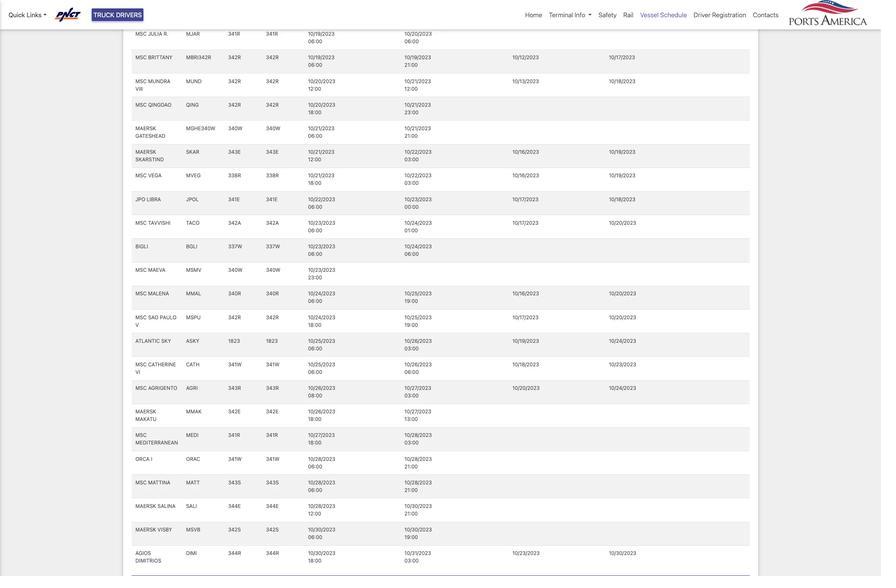 Task type: vqa. For each thing, say whether or not it's contained in the screenshot.


Task type: locate. For each thing, give the bounding box(es) containing it.
12:00 for 10/30/2023 21:00
[[308, 511, 322, 518]]

18:00 inside 10/20/2023 18:00
[[308, 109, 322, 116]]

2 maersk from the top
[[136, 149, 156, 155]]

03:00 inside 10/26/2023 03:00
[[405, 346, 419, 352]]

10/23/2023 06:00 up 10/23/2023 23:00
[[308, 244, 336, 258]]

10/12/2023 left terminal
[[513, 7, 539, 14]]

1 10/28/2023 21:00 from the top
[[405, 456, 432, 470]]

2 10/12/2023 from the top
[[513, 54, 539, 61]]

msc for msc catherine vi
[[136, 362, 147, 368]]

03:00 for 10/26/2023 08:00
[[405, 393, 419, 399]]

10/12/2023
[[513, 7, 539, 14], [513, 54, 539, 61]]

06:00 inside 10/26/2023 06:00
[[405, 369, 419, 376]]

6 03:00 from the top
[[405, 559, 419, 565]]

orca
[[136, 456, 150, 463]]

0 vertical spatial 10/22/2023 03:00
[[405, 149, 432, 163]]

03:00 for 10/30/2023 18:00
[[405, 559, 419, 565]]

10/28/2023 06:00 up 10/28/2023 12:00
[[308, 480, 336, 494]]

msc down viii
[[136, 102, 147, 108]]

0 vertical spatial 10/23/2023 06:00
[[308, 220, 336, 234]]

1 10/28/2023 06:00 from the top
[[308, 456, 336, 470]]

0 vertical spatial 10/28/2023 21:00
[[405, 456, 432, 470]]

10/25/2023 06:00 down the '10/24/2023 18:00'
[[308, 338, 335, 352]]

21:00 up the 10/30/2023 21:00
[[405, 488, 418, 494]]

1 vertical spatial 10/18/2023
[[609, 196, 636, 203]]

0 horizontal spatial 337w
[[228, 244, 242, 250]]

driver
[[694, 11, 711, 18]]

8 msc from the top
[[136, 291, 147, 297]]

1 vertical spatial 19:00
[[405, 322, 418, 328]]

18:00 for 10/21/2023 18:00
[[308, 180, 322, 187]]

msc inside msc sao paulo v
[[136, 315, 147, 321]]

10/28/2023 06:00 for 343s
[[308, 480, 336, 494]]

qingdao
[[148, 102, 172, 108]]

msc
[[136, 31, 147, 37], [136, 54, 147, 61], [136, 78, 147, 84], [136, 102, 147, 108], [136, 173, 147, 179], [136, 220, 147, 226], [136, 267, 147, 274], [136, 291, 147, 297], [136, 315, 147, 321], [136, 362, 147, 368], [136, 386, 147, 392], [136, 433, 147, 439], [136, 480, 147, 486]]

10/31/2023
[[405, 551, 431, 557]]

msc for msc mundra viii
[[136, 78, 147, 84]]

342a
[[228, 220, 241, 226], [266, 220, 279, 226]]

23:00 for 10/23/2023 23:00
[[308, 275, 322, 281]]

10/26/2023
[[405, 338, 432, 345], [405, 362, 432, 368], [308, 386, 336, 392], [308, 409, 336, 416]]

2 vertical spatial 10/16/2023
[[513, 291, 539, 297]]

jpo libra
[[136, 196, 161, 203]]

2 vertical spatial 19:00
[[405, 535, 418, 541]]

10/21/2023 12:00
[[405, 78, 431, 92], [308, 149, 335, 163]]

10/28/2023 21:00
[[405, 456, 432, 470], [405, 480, 432, 494]]

skarstind
[[136, 157, 164, 163]]

atlantic for atlantic sky
[[136, 338, 160, 345]]

0 vertical spatial 10/16/2023
[[513, 149, 539, 155]]

0 horizontal spatial 343r
[[228, 386, 241, 392]]

mundra
[[148, 78, 170, 84]]

6 18:00 from the top
[[308, 559, 322, 565]]

1 10/12/2023 from the top
[[513, 7, 539, 14]]

10/23/2023 06:00
[[308, 220, 336, 234], [308, 244, 336, 258]]

malena
[[148, 291, 169, 297]]

1 horizontal spatial 23:00
[[405, 109, 419, 116]]

msc left brittany
[[136, 54, 147, 61]]

12 msc from the top
[[136, 433, 147, 439]]

18:00 inside the '10/24/2023 18:00'
[[308, 322, 322, 328]]

makatu
[[136, 417, 157, 423]]

0 horizontal spatial 338r
[[228, 173, 241, 179]]

2 18:00 from the top
[[308, 180, 322, 187]]

msc tavvishi
[[136, 220, 171, 226]]

0 vertical spatial atlantic
[[136, 7, 160, 14]]

10/28/2023 21:00 for 343s
[[405, 480, 432, 494]]

msc for msc agrigento
[[136, 386, 147, 392]]

0 horizontal spatial 10/21/2023 12:00
[[308, 149, 335, 163]]

msc left tavvishi
[[136, 220, 147, 226]]

0 horizontal spatial 340r
[[228, 291, 241, 297]]

03:00 inside 10/31/2023 03:00
[[405, 559, 419, 565]]

03:00 up 10/26/2023 06:00
[[405, 346, 419, 352]]

10/25/2023 19:00
[[405, 291, 432, 305], [405, 315, 432, 328]]

1 10/22/2023 03:00 from the top
[[405, 149, 432, 163]]

2 03:00 from the top
[[405, 180, 419, 187]]

1 10/25/2023 19:00 from the top
[[405, 291, 432, 305]]

3 03:00 from the top
[[405, 346, 419, 352]]

2 21:00 from the top
[[405, 133, 418, 139]]

10/28/2023 down 13:00
[[405, 433, 432, 439]]

0 horizontal spatial 342s
[[228, 527, 241, 534]]

msc up the "vi"
[[136, 362, 147, 368]]

06:00 inside 10/30/2023 06:00
[[308, 535, 323, 541]]

0 vertical spatial 10/21/2023 12:00
[[405, 78, 431, 92]]

1 horizontal spatial 338r
[[266, 173, 279, 179]]

21:00 inside 10/21/2023 21:00
[[405, 133, 418, 139]]

1 344e from the left
[[228, 504, 241, 510]]

contacts
[[753, 11, 779, 18]]

medi
[[186, 433, 199, 439]]

12:00 up "10/21/2023 23:00"
[[405, 86, 418, 92]]

1 vertical spatial 10/19/2023 06:00
[[308, 54, 335, 68]]

21:00 for 344e
[[405, 511, 418, 518]]

5 21:00 from the top
[[405, 511, 418, 518]]

03:00 down 10/31/2023
[[405, 559, 419, 565]]

10/23/2023 06:00 for 342a
[[308, 220, 336, 234]]

10/27/2023 for 18:00
[[308, 433, 335, 439]]

10/21/2023 down 10/21/2023 06:00
[[308, 149, 335, 155]]

msc up viii
[[136, 78, 147, 84]]

06:00 for mjar
[[308, 38, 323, 45]]

10/21/2023 down 10/19/2023 21:00
[[405, 78, 431, 84]]

10/26/2023 down 10/26/2023 03:00
[[405, 362, 432, 368]]

0 horizontal spatial 344e
[[228, 504, 241, 510]]

1 horizontal spatial 342a
[[266, 220, 279, 226]]

10/27/2023 down 10/26/2023 18:00
[[308, 433, 335, 439]]

msc left vega
[[136, 173, 147, 179]]

10/27/2023 for 13:00
[[405, 409, 432, 416]]

10/12/2023 for atlantic star
[[513, 7, 539, 14]]

10/22/2023 06:00
[[308, 196, 335, 210]]

1 horizontal spatial 1823
[[266, 338, 278, 345]]

7 msc from the top
[[136, 267, 147, 274]]

maersk up makatu
[[136, 409, 156, 416]]

18:00 for 10/24/2023 18:00
[[308, 322, 322, 328]]

0 vertical spatial 23:00
[[405, 109, 419, 116]]

10/24/2023 06:00 down 01:00
[[405, 244, 432, 258]]

msc for msc julia r.
[[136, 31, 147, 37]]

mund
[[186, 78, 202, 84]]

0 vertical spatial 10/28/2023 06:00
[[308, 456, 336, 470]]

atlantic star
[[136, 7, 174, 14]]

10/22/2023 for 10/21/2023 12:00
[[405, 149, 432, 155]]

10/26/2023 for 03:00
[[405, 338, 432, 345]]

1 10/19/2023 06:00 from the top
[[308, 31, 335, 45]]

1 horizontal spatial 343s
[[266, 480, 279, 486]]

19:00 for 10/24/2023 18:00
[[405, 322, 418, 328]]

1 03:00 from the top
[[405, 157, 419, 163]]

340w
[[228, 125, 243, 132], [266, 125, 281, 132], [228, 267, 243, 274], [266, 267, 281, 274]]

06:00
[[308, 38, 323, 45], [405, 38, 419, 45], [308, 62, 323, 68], [308, 133, 323, 139], [308, 204, 323, 210], [308, 228, 323, 234], [308, 251, 323, 258], [405, 251, 419, 258], [308, 299, 323, 305], [308, 346, 323, 352], [308, 369, 323, 376], [405, 369, 419, 376], [308, 464, 323, 470], [308, 488, 323, 494], [308, 535, 323, 541]]

03:00 down 13:00
[[405, 440, 419, 447]]

1 vertical spatial 10/24/2023 06:00
[[308, 291, 336, 305]]

5 msc from the top
[[136, 173, 147, 179]]

msc down the "vi"
[[136, 386, 147, 392]]

registration
[[713, 11, 747, 18]]

contacts link
[[750, 7, 783, 23]]

msc down makatu
[[136, 433, 147, 439]]

10/22/2023 down 10/21/2023 18:00
[[308, 196, 335, 203]]

safety link
[[596, 7, 620, 23]]

msc sao paulo v
[[136, 315, 177, 328]]

maersk for maersk skarstind
[[136, 149, 156, 155]]

10/26/2023 for 08:00
[[308, 386, 336, 392]]

10/18/2023 for 10/13/2023
[[609, 78, 636, 84]]

23:00
[[405, 109, 419, 116], [308, 275, 322, 281]]

10/24/2023 06:00 up the '10/24/2023 18:00'
[[308, 291, 336, 305]]

18:00 for 10/30/2023 18:00
[[308, 559, 322, 565]]

maersk inside maersk skarstind
[[136, 149, 156, 155]]

18:00
[[308, 109, 322, 116], [308, 180, 322, 187], [308, 322, 322, 328], [308, 417, 322, 423], [308, 440, 322, 447], [308, 559, 322, 565]]

maersk up skarstind
[[136, 149, 156, 155]]

10/30/2023 06:00
[[308, 527, 336, 541]]

1 18:00 from the top
[[308, 109, 322, 116]]

msc malena
[[136, 291, 169, 297]]

maersk for maersk visby
[[136, 527, 156, 534]]

safety
[[599, 11, 617, 18]]

21:00 up 10/30/2023 19:00
[[405, 511, 418, 518]]

1 vertical spatial 10/28/2023 06:00
[[308, 480, 336, 494]]

343e
[[228, 149, 241, 155], [266, 149, 279, 155]]

1 msc from the top
[[136, 31, 147, 37]]

1 10/16/2023 from the top
[[513, 149, 539, 155]]

1 vertical spatial 10/25/2023 19:00
[[405, 315, 432, 328]]

1 maersk from the top
[[136, 125, 156, 132]]

1 21:00 from the top
[[405, 62, 418, 68]]

msc for msc mediterranean
[[136, 433, 147, 439]]

10/28/2023 down the 10/28/2023 03:00 on the left
[[405, 456, 432, 463]]

4 03:00 from the top
[[405, 393, 419, 399]]

11 msc from the top
[[136, 386, 147, 392]]

03:00 inside the 10/28/2023 03:00
[[405, 440, 419, 447]]

atlantic left star
[[136, 7, 160, 14]]

maersk visby
[[136, 527, 172, 534]]

1 vertical spatial atlantic
[[136, 338, 160, 345]]

10/30/2023 for 19:00
[[405, 527, 432, 534]]

06:00 inside "10/20/2023 06:00"
[[405, 38, 419, 45]]

06:00 for msvb
[[308, 535, 323, 541]]

10/22/2023 03:00 up 10/23/2023 00:00
[[405, 173, 432, 187]]

1 horizontal spatial 337w
[[266, 244, 280, 250]]

i
[[151, 456, 152, 463]]

1 vertical spatial 10/23/2023 06:00
[[308, 244, 336, 258]]

0 vertical spatial 10/19/2023 06:00
[[308, 31, 335, 45]]

3 21:00 from the top
[[405, 464, 418, 470]]

10/22/2023 03:00 for 10/21/2023 12:00
[[405, 149, 432, 163]]

10/24/2023 18:00
[[308, 315, 336, 328]]

2 vertical spatial 10/27/2023
[[308, 433, 335, 439]]

12:00 up 10/30/2023 06:00
[[308, 511, 322, 518]]

1823
[[228, 338, 240, 345], [266, 338, 278, 345]]

atlantic left sky
[[136, 338, 160, 345]]

msc left "mattina"
[[136, 480, 147, 486]]

2 10/16/2023 from the top
[[513, 173, 539, 179]]

1 vertical spatial 10/16/2023
[[513, 173, 539, 179]]

1 10/23/2023 06:00 from the top
[[308, 220, 336, 234]]

maersk left salina
[[136, 504, 156, 510]]

03:00 up 10/27/2023 13:00
[[405, 393, 419, 399]]

0 horizontal spatial 342a
[[228, 220, 241, 226]]

2 msc from the top
[[136, 54, 147, 61]]

2 10/19/2023 06:00 from the top
[[308, 54, 335, 68]]

salina
[[158, 504, 176, 510]]

maersk for maersk makatu
[[136, 409, 156, 416]]

12:00 inside 10/20/2023 12:00
[[308, 86, 322, 92]]

4 18:00 from the top
[[308, 417, 322, 423]]

1 horizontal spatial 343e
[[266, 149, 279, 155]]

1 vertical spatial 10/22/2023
[[405, 173, 432, 179]]

1 horizontal spatial 342e
[[266, 409, 279, 416]]

1 vertical spatial 10/21/2023 12:00
[[308, 149, 335, 163]]

12:00 up 10/20/2023 18:00
[[308, 86, 322, 92]]

13 msc from the top
[[136, 480, 147, 486]]

21:00 down "10/20/2023 06:00"
[[405, 62, 418, 68]]

home
[[526, 11, 543, 18]]

12:00 up 10/21/2023 18:00
[[308, 157, 322, 163]]

1 10/25/2023 06:00 from the top
[[308, 338, 335, 352]]

1 vertical spatial 10/28/2023 21:00
[[405, 480, 432, 494]]

1 340r from the left
[[228, 291, 241, 297]]

2 343r from the left
[[266, 386, 279, 392]]

maersk
[[136, 125, 156, 132], [136, 149, 156, 155], [136, 409, 156, 416], [136, 504, 156, 510], [136, 527, 156, 534]]

1 vertical spatial 10/25/2023 06:00
[[308, 362, 335, 376]]

msc for msc sao paulo v
[[136, 315, 147, 321]]

2 atlantic from the top
[[136, 338, 160, 345]]

4 21:00 from the top
[[405, 488, 418, 494]]

0 horizontal spatial 342e
[[228, 409, 241, 416]]

maersk inside maersk gateshead
[[136, 125, 156, 132]]

03:00 down 10/21/2023 21:00
[[405, 157, 419, 163]]

1 19:00 from the top
[[405, 299, 418, 305]]

10/20/2023
[[405, 31, 432, 37], [308, 78, 336, 84], [308, 102, 336, 108], [609, 220, 637, 226], [609, 291, 637, 297], [609, 315, 637, 321], [513, 386, 540, 392]]

1 horizontal spatial 344r
[[266, 551, 279, 557]]

03:00 for 10/25/2023 06:00
[[405, 346, 419, 352]]

2 338r from the left
[[266, 173, 279, 179]]

0 horizontal spatial 23:00
[[308, 275, 322, 281]]

msc for msc tavvishi
[[136, 220, 147, 226]]

2 10/25/2023 19:00 from the top
[[405, 315, 432, 328]]

1 horizontal spatial 342s
[[266, 527, 279, 534]]

0 vertical spatial 10/25/2023 19:00
[[405, 291, 432, 305]]

10/28/2023
[[405, 433, 432, 439], [308, 456, 336, 463], [405, 456, 432, 463], [308, 480, 336, 486], [405, 480, 432, 486], [308, 504, 336, 510]]

10/28/2023 06:00
[[308, 456, 336, 470], [308, 480, 336, 494]]

10/22/2023 up 10/23/2023 00:00
[[405, 173, 432, 179]]

2 1823 from the left
[[266, 338, 278, 345]]

1 horizontal spatial 343r
[[266, 386, 279, 392]]

0 vertical spatial 10/22/2023
[[405, 149, 432, 155]]

03:00 for 10/21/2023 18:00
[[405, 180, 419, 187]]

4 maersk from the top
[[136, 504, 156, 510]]

21:00 inside 10/19/2023 21:00
[[405, 62, 418, 68]]

2 10/25/2023 06:00 from the top
[[308, 362, 335, 376]]

10/28/2023 06:00 down 10/27/2023 18:00
[[308, 456, 336, 470]]

10/16/2023 for 10/24/2023 06:00
[[513, 291, 539, 297]]

star
[[161, 7, 174, 14]]

10/16/2023 for 10/21/2023 18:00
[[513, 173, 539, 179]]

06:00 inside 10/22/2023 06:00
[[308, 204, 323, 210]]

1 vertical spatial 23:00
[[308, 275, 322, 281]]

5 03:00 from the top
[[405, 440, 419, 447]]

msc left the maeva
[[136, 267, 147, 274]]

0 horizontal spatial 1823
[[228, 338, 240, 345]]

21:00 down the 10/28/2023 03:00 on the left
[[405, 464, 418, 470]]

2 10/23/2023 06:00 from the top
[[308, 244, 336, 258]]

10/21/2023 up 10/22/2023 06:00
[[308, 173, 335, 179]]

quick links link
[[8, 10, 47, 20]]

0 horizontal spatial 341e
[[228, 196, 240, 203]]

msc left malena
[[136, 291, 147, 297]]

10/17/2023 for 10/24/2023
[[513, 220, 539, 226]]

06:00 for mghe340w
[[308, 133, 323, 139]]

18:00 inside 10/21/2023 18:00
[[308, 180, 322, 187]]

2 19:00 from the top
[[405, 322, 418, 328]]

08:00
[[308, 393, 323, 399]]

5 18:00 from the top
[[308, 440, 322, 447]]

msc up v
[[136, 315, 147, 321]]

10/22/2023 03:00 for 10/21/2023 18:00
[[405, 173, 432, 187]]

10/26/2023 up 10/26/2023 06:00
[[405, 338, 432, 345]]

18:00 inside 10/26/2023 18:00
[[308, 417, 322, 423]]

12:00
[[308, 86, 322, 92], [405, 86, 418, 92], [308, 157, 322, 163], [308, 511, 322, 518]]

06:00 for bgli
[[308, 251, 323, 258]]

0 horizontal spatial 343s
[[228, 480, 241, 486]]

10/19/2023 21:00
[[405, 54, 431, 68]]

10/28/2023 21:00 down the 10/28/2023 03:00 on the left
[[405, 456, 432, 470]]

341r
[[228, 31, 240, 37], [266, 31, 278, 37], [228, 433, 240, 439], [266, 433, 278, 439]]

342r
[[228, 54, 241, 61], [266, 54, 279, 61], [228, 78, 241, 84], [266, 78, 279, 84], [228, 102, 241, 108], [266, 102, 279, 108], [228, 315, 241, 321], [266, 315, 279, 321]]

msc agrigento
[[136, 386, 177, 392]]

10/23/2023 06:00 down 10/22/2023 06:00
[[308, 220, 336, 234]]

2 10/28/2023 21:00 from the top
[[405, 480, 432, 494]]

06:00 for orac
[[308, 464, 323, 470]]

0 vertical spatial 10/25/2023 06:00
[[308, 338, 335, 352]]

terminal info link
[[546, 7, 596, 23]]

msc inside "msc mediterranean"
[[136, 433, 147, 439]]

344r
[[228, 551, 241, 557], [266, 551, 279, 557]]

2 337w from the left
[[266, 244, 280, 250]]

vega
[[148, 173, 162, 179]]

0 vertical spatial 10/12/2023
[[513, 7, 539, 14]]

6 msc from the top
[[136, 220, 147, 226]]

10/28/2023 21:00 up the 10/30/2023 21:00
[[405, 480, 432, 494]]

10/28/2023 06:00 for 341w
[[308, 456, 336, 470]]

visby
[[158, 527, 172, 534]]

jpol
[[186, 196, 199, 203]]

0 horizontal spatial 343e
[[228, 149, 241, 155]]

10/28/2023 down 10/27/2023 18:00
[[308, 456, 336, 463]]

10/22/2023 03:00 down 10/21/2023 21:00
[[405, 149, 432, 163]]

0 vertical spatial 10/27/2023
[[405, 386, 432, 392]]

10/12/2023 up 10/13/2023
[[513, 54, 539, 61]]

10/22/2023 down 10/21/2023 21:00
[[405, 149, 432, 155]]

21:00
[[405, 62, 418, 68], [405, 133, 418, 139], [405, 464, 418, 470], [405, 488, 418, 494], [405, 511, 418, 518]]

343s
[[228, 480, 241, 486], [266, 480, 279, 486]]

3 19:00 from the top
[[405, 535, 418, 541]]

5 maersk from the top
[[136, 527, 156, 534]]

10/21/2023 down "10/21/2023 23:00"
[[405, 125, 431, 132]]

10/19/2023 06:00
[[308, 31, 335, 45], [308, 54, 335, 68]]

3 10/16/2023 from the top
[[513, 291, 539, 297]]

1 337w from the left
[[228, 244, 242, 250]]

9 msc from the top
[[136, 315, 147, 321]]

0 horizontal spatial 10/24/2023 06:00
[[308, 291, 336, 305]]

1 horizontal spatial 10/24/2023 06:00
[[405, 244, 432, 258]]

0 vertical spatial 10/18/2023
[[609, 78, 636, 84]]

4 msc from the top
[[136, 102, 147, 108]]

0 vertical spatial 19:00
[[405, 299, 418, 305]]

10/27/2023 down 10/26/2023 06:00
[[405, 386, 432, 392]]

1 vertical spatial 10/12/2023
[[513, 54, 539, 61]]

03:00 inside 10/27/2023 03:00
[[405, 393, 419, 399]]

2 10/28/2023 06:00 from the top
[[308, 480, 336, 494]]

maersk left visby
[[136, 527, 156, 534]]

23:00 inside "10/21/2023 23:00"
[[405, 109, 419, 116]]

06:00 for taco
[[308, 228, 323, 234]]

1 horizontal spatial 344e
[[266, 504, 279, 510]]

msc inside the msc catherine vi
[[136, 362, 147, 368]]

342s
[[228, 527, 241, 534], [266, 527, 279, 534]]

1 horizontal spatial 340r
[[266, 291, 279, 297]]

2 341e from the left
[[266, 196, 278, 203]]

home link
[[522, 7, 546, 23]]

msc for msc qingdao
[[136, 102, 147, 108]]

03:00 up 10/23/2023 00:00
[[405, 180, 419, 187]]

msc inside msc mundra viii
[[136, 78, 147, 84]]

10/21/2023 12:00 up 10/21/2023 18:00
[[308, 149, 335, 163]]

3 msc from the top
[[136, 78, 147, 84]]

10/16/2023
[[513, 149, 539, 155], [513, 173, 539, 179], [513, 291, 539, 297]]

maersk up the gateshead
[[136, 125, 156, 132]]

2 343e from the left
[[266, 149, 279, 155]]

mmal
[[186, 291, 201, 297]]

21:00 inside the 10/30/2023 21:00
[[405, 511, 418, 518]]

maersk inside maersk makatu
[[136, 409, 156, 416]]

10/25/2023 06:00 up 10/26/2023 08:00
[[308, 362, 335, 376]]

21:00 down "10/21/2023 23:00"
[[405, 133, 418, 139]]

2 10/22/2023 03:00 from the top
[[405, 173, 432, 187]]

10/28/2023 21:00 for 341w
[[405, 456, 432, 470]]

msc left 'julia'
[[136, 31, 147, 37]]

12:00 inside 10/28/2023 12:00
[[308, 511, 322, 518]]

10/26/2023 down "08:00"
[[308, 409, 336, 416]]

338r
[[228, 173, 241, 179], [266, 173, 279, 179]]

18:00 inside 10/30/2023 18:00
[[308, 559, 322, 565]]

06:00 inside 10/21/2023 06:00
[[308, 133, 323, 139]]

0 horizontal spatial 344r
[[228, 551, 241, 557]]

1 atlantic from the top
[[136, 7, 160, 14]]

18:00 inside 10/27/2023 18:00
[[308, 440, 322, 447]]

1 vertical spatial 10/27/2023
[[405, 409, 432, 416]]

dimitrios
[[136, 559, 161, 565]]

23:00 inside 10/23/2023 23:00
[[308, 275, 322, 281]]

1 vertical spatial 10/22/2023 03:00
[[405, 173, 432, 187]]

06:00 for jpol
[[308, 204, 323, 210]]

3 maersk from the top
[[136, 409, 156, 416]]

10 msc from the top
[[136, 362, 147, 368]]

10/27/2023 up 13:00
[[405, 409, 432, 416]]

viii
[[136, 86, 143, 92]]

10/26/2023 up "08:00"
[[308, 386, 336, 392]]

3 18:00 from the top
[[308, 322, 322, 328]]

10/21/2023 12:00 up "10/21/2023 23:00"
[[405, 78, 431, 92]]

1 343r from the left
[[228, 386, 241, 392]]

1 horizontal spatial 341e
[[266, 196, 278, 203]]

r.
[[164, 31, 169, 37]]

19:00 inside 10/30/2023 19:00
[[405, 535, 418, 541]]



Task type: describe. For each thing, give the bounding box(es) containing it.
21:00 for 340w
[[405, 133, 418, 139]]

mghe340w
[[186, 125, 216, 132]]

2 344r from the left
[[266, 551, 279, 557]]

terminal
[[549, 11, 573, 18]]

21:00 for 341w
[[405, 464, 418, 470]]

10/18/2023 for 10/17/2023
[[609, 196, 636, 203]]

msc mundra viii
[[136, 78, 170, 92]]

2 342e from the left
[[266, 409, 279, 416]]

10/30/2023 for 21:00
[[405, 504, 432, 510]]

10/17/2023 for 10/25/2023
[[513, 315, 539, 321]]

msc julia r.
[[136, 31, 169, 37]]

maersk salina
[[136, 504, 176, 510]]

drivers
[[116, 11, 142, 18]]

agios dimitrios
[[136, 551, 161, 565]]

10/21/2023 06:00
[[308, 125, 335, 139]]

18:00 for 10/26/2023 18:00
[[308, 417, 322, 423]]

12:00 for 10/21/2023 12:00
[[308, 86, 322, 92]]

1 342a from the left
[[228, 220, 241, 226]]

bigli
[[136, 244, 148, 250]]

12:00 for 10/22/2023 03:00
[[308, 157, 322, 163]]

10/25/2023 19:00 for 10/24/2023 18:00
[[405, 315, 432, 328]]

06:00 for asky
[[308, 346, 323, 352]]

schedule
[[661, 11, 687, 18]]

msc for msc vega
[[136, 173, 147, 179]]

1 338r from the left
[[228, 173, 241, 179]]

maersk for maersk salina
[[136, 504, 156, 510]]

agri
[[186, 386, 198, 392]]

10/30/2023 21:00
[[405, 504, 432, 518]]

10/16/2023 for 10/21/2023 12:00
[[513, 149, 539, 155]]

matt
[[186, 480, 200, 486]]

10/28/2023 up the 10/30/2023 21:00
[[405, 480, 432, 486]]

23:00 for 10/21/2023 23:00
[[405, 109, 419, 116]]

10/27/2023 13:00
[[405, 409, 432, 423]]

msc for msc malena
[[136, 291, 147, 297]]

18:00 for 10/20/2023 18:00
[[308, 109, 322, 116]]

msc vega
[[136, 173, 162, 179]]

10/26/2023 for 18:00
[[308, 409, 336, 416]]

10/13/2023
[[513, 78, 539, 84]]

brittany
[[148, 54, 173, 61]]

2 343s from the left
[[266, 480, 279, 486]]

taco
[[186, 220, 200, 226]]

00:00
[[405, 204, 419, 210]]

2 344e from the left
[[266, 504, 279, 510]]

03:00 for 10/27/2023 18:00
[[405, 440, 419, 447]]

2 340r from the left
[[266, 291, 279, 297]]

10/21/2023 18:00
[[308, 173, 335, 187]]

libra
[[147, 196, 161, 203]]

msc mattina
[[136, 480, 171, 486]]

skar
[[186, 149, 199, 155]]

1 342e from the left
[[228, 409, 241, 416]]

1 343s from the left
[[228, 480, 241, 486]]

dimi
[[186, 551, 197, 557]]

julia
[[148, 31, 162, 37]]

2 342s from the left
[[266, 527, 279, 534]]

2 vertical spatial 10/18/2023
[[513, 362, 539, 368]]

atlantic sky
[[136, 338, 171, 345]]

10/17/2023 for 10/23/2023
[[513, 196, 539, 203]]

10/21/2023 21:00
[[405, 125, 431, 139]]

01:00
[[405, 228, 418, 234]]

msc mediterranean
[[136, 433, 178, 447]]

10/23/2023 06:00 for 337w
[[308, 244, 336, 258]]

10/30/2023 for 18:00
[[308, 551, 336, 557]]

10/30/2023 19:00
[[405, 527, 432, 541]]

msc for msc brittany
[[136, 54, 147, 61]]

10/20/2023 18:00
[[308, 102, 336, 116]]

mbri342r
[[186, 54, 211, 61]]

10/20/2023 06:00
[[405, 31, 432, 45]]

quick links
[[8, 11, 42, 18]]

10/27/2023 for 03:00
[[405, 386, 432, 392]]

1 horizontal spatial 10/21/2023 12:00
[[405, 78, 431, 92]]

msc brittany
[[136, 54, 173, 61]]

maersk for maersk gateshead
[[136, 125, 156, 132]]

10/31/2023 03:00
[[405, 551, 431, 565]]

qing
[[186, 102, 199, 108]]

rail link
[[620, 7, 637, 23]]

msc for msc mattina
[[136, 480, 147, 486]]

gateshead
[[136, 133, 165, 139]]

10/25/2023 19:00 for 10/24/2023 06:00
[[405, 291, 432, 305]]

maersk skarstind
[[136, 149, 164, 163]]

maeva
[[148, 267, 166, 274]]

sky
[[161, 338, 171, 345]]

10/23/2023 00:00
[[405, 196, 432, 210]]

mattina
[[148, 480, 171, 486]]

atlantic for atlantic star
[[136, 7, 160, 14]]

06:00 for matt
[[308, 488, 323, 494]]

1 1823 from the left
[[228, 338, 240, 345]]

21:00 for 342r
[[405, 62, 418, 68]]

vessel schedule
[[641, 11, 687, 18]]

2 vertical spatial 10/22/2023
[[308, 196, 335, 203]]

10/21/2023 down 10/20/2023 18:00
[[308, 125, 335, 132]]

10/28/2023 up 10/30/2023 06:00
[[308, 504, 336, 510]]

19:00 for 10/30/2023 06:00
[[405, 535, 418, 541]]

quick
[[8, 11, 25, 18]]

msc for msc maeva
[[136, 267, 147, 274]]

0 vertical spatial 10/24/2023 06:00
[[405, 244, 432, 258]]

mjar
[[186, 31, 200, 37]]

10/27/2023 03:00
[[405, 386, 432, 399]]

driver registration link
[[691, 7, 750, 23]]

10/19/2023 06:00 for 341r
[[308, 31, 335, 45]]

10/21/2023 up 10/21/2023 21:00
[[405, 102, 431, 108]]

msc qingdao
[[136, 102, 172, 108]]

paulo
[[160, 315, 177, 321]]

03:00 for 10/21/2023 12:00
[[405, 157, 419, 163]]

10/30/2023 18:00
[[308, 551, 336, 565]]

orac
[[186, 456, 200, 463]]

truck drivers
[[93, 11, 142, 18]]

10/19/2023 06:00 for 342r
[[308, 54, 335, 68]]

v
[[136, 322, 139, 328]]

10/28/2023 12:00
[[308, 504, 336, 518]]

1 343e from the left
[[228, 149, 241, 155]]

bgli
[[186, 244, 198, 250]]

18:00 for 10/27/2023 18:00
[[308, 440, 322, 447]]

06:00 for mbri342r
[[308, 62, 323, 68]]

1 342s from the left
[[228, 527, 241, 534]]

10/25/2023 06:00 for 341w
[[308, 362, 335, 376]]

10/23/2023 23:00
[[308, 267, 336, 281]]

10/12/2023 for msc brittany
[[513, 54, 539, 61]]

mveg
[[186, 173, 201, 179]]

vi
[[136, 369, 140, 376]]

links
[[27, 11, 42, 18]]

10/26/2023 08:00
[[308, 386, 336, 399]]

mspu
[[186, 315, 201, 321]]

1 344r from the left
[[228, 551, 241, 557]]

orca i
[[136, 456, 152, 463]]

10/25/2023 06:00 for 1823
[[308, 338, 335, 352]]

truck
[[93, 11, 114, 18]]

tavvishi
[[148, 220, 171, 226]]

06:00 for mmal
[[308, 299, 323, 305]]

1 341e from the left
[[228, 196, 240, 203]]

cath
[[186, 362, 200, 368]]

10/26/2023 for 06:00
[[405, 362, 432, 368]]

sao
[[148, 315, 159, 321]]

sali
[[186, 504, 197, 510]]

06:00 for cath
[[308, 369, 323, 376]]

agrigento
[[148, 386, 177, 392]]

19:00 for 10/24/2023 06:00
[[405, 299, 418, 305]]

21:00 for 343s
[[405, 488, 418, 494]]

10/28/2023 up 10/28/2023 12:00
[[308, 480, 336, 486]]

10/22/2023 for 10/21/2023 18:00
[[405, 173, 432, 179]]

10/28/2023 03:00
[[405, 433, 432, 447]]

2 342a from the left
[[266, 220, 279, 226]]

msc catherine vi
[[136, 362, 176, 376]]

msc maeva
[[136, 267, 166, 274]]

10/30/2023 for 06:00
[[308, 527, 336, 534]]

maersk gateshead
[[136, 125, 165, 139]]

agios
[[136, 551, 151, 557]]

10/20/2023 12:00
[[308, 78, 336, 92]]



